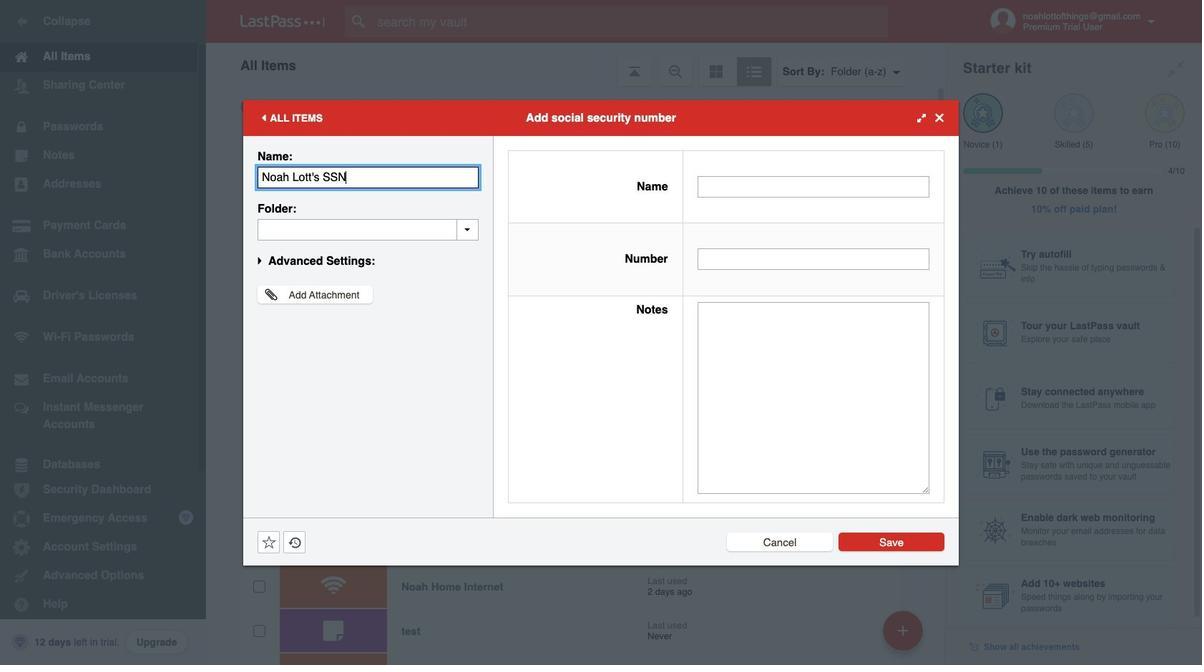 Task type: describe. For each thing, give the bounding box(es) containing it.
new item image
[[899, 625, 909, 635]]

lastpass image
[[241, 15, 325, 28]]

search my vault text field
[[345, 6, 917, 37]]

Search search field
[[345, 6, 917, 37]]

vault options navigation
[[206, 43, 947, 86]]

new item navigation
[[878, 606, 932, 665]]

main navigation navigation
[[0, 0, 206, 665]]



Task type: vqa. For each thing, say whether or not it's contained in the screenshot.
VAULT OPTIONS navigation
yes



Task type: locate. For each thing, give the bounding box(es) containing it.
None text field
[[258, 219, 479, 240]]

None text field
[[258, 166, 479, 188], [698, 176, 930, 197], [698, 249, 930, 270], [698, 302, 930, 494], [258, 166, 479, 188], [698, 176, 930, 197], [698, 249, 930, 270], [698, 302, 930, 494]]

dialog
[[243, 100, 959, 565]]



